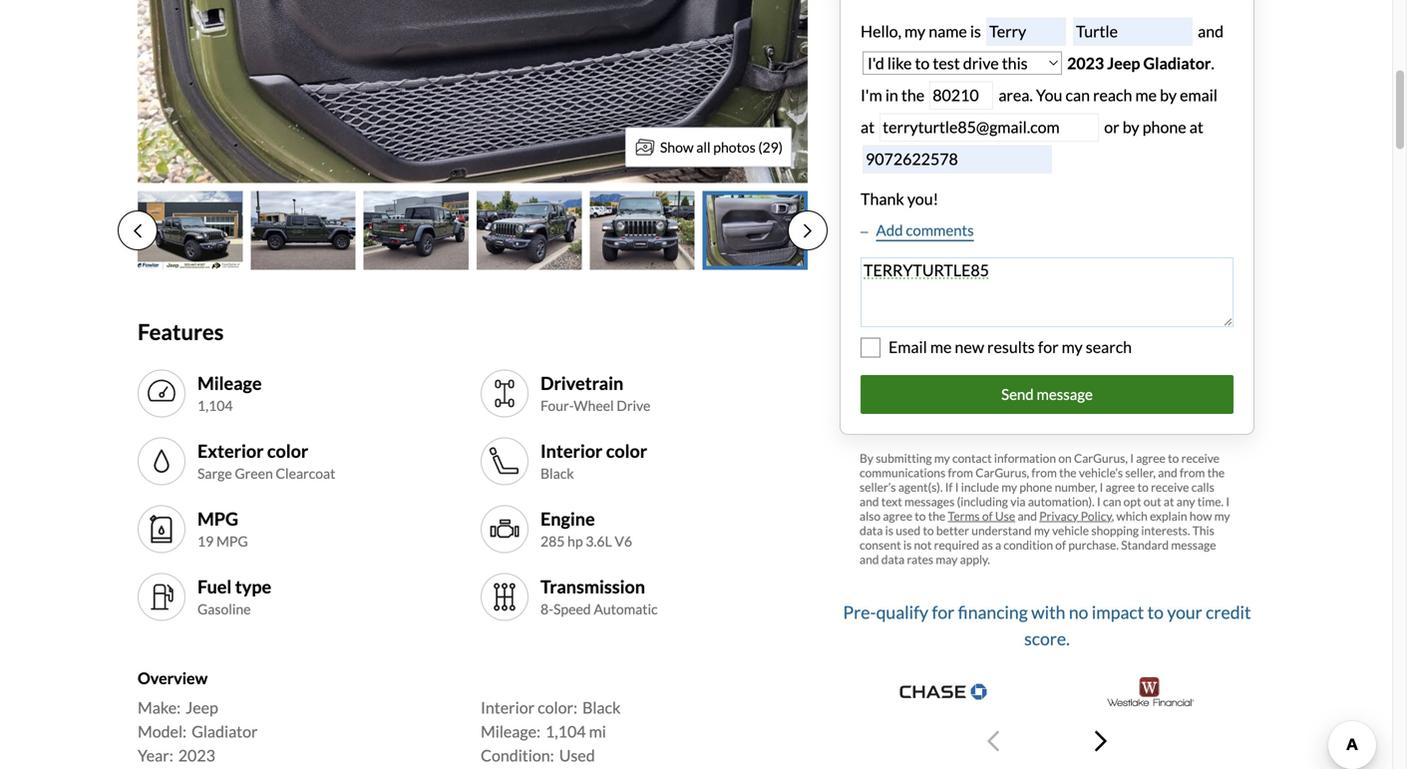 Task type: vqa. For each thing, say whether or not it's contained in the screenshot.
brings within 2020 BMW Z4 REVIEW AND VIDEO THE RETURN OF THE M40I BRINGS TIRE-SCORCHING POWER BACK TO THE BMW Z4. READ MORE
no



Task type: locate. For each thing, give the bounding box(es) containing it.
email
[[889, 337, 928, 357]]

2 horizontal spatial from
[[1180, 465, 1206, 480]]

agree right also
[[883, 509, 913, 523]]

2 horizontal spatial agree
[[1137, 451, 1166, 465]]

3.6l
[[586, 533, 612, 550]]

at inside area. you can reach me by email at
[[861, 117, 875, 137]]

transmission 8-speed automatic
[[541, 576, 658, 618]]

to up which
[[1138, 480, 1149, 494]]

0 vertical spatial 2023
[[1068, 53, 1105, 73]]

name
[[929, 21, 968, 41]]

mpg up the 19
[[198, 508, 238, 530]]

1 horizontal spatial color
[[606, 440, 648, 462]]

1 horizontal spatial is
[[904, 538, 912, 552]]

1 vertical spatial 1,104
[[546, 722, 586, 742]]

1 horizontal spatial by
[[1161, 85, 1177, 105]]

for right qualify
[[932, 602, 955, 623]]

1 horizontal spatial of
[[1056, 538, 1067, 552]]

1 horizontal spatial gladiator
[[1144, 53, 1212, 73]]

1 horizontal spatial phone
[[1143, 117, 1187, 137]]

cargurus, up via
[[976, 465, 1030, 480]]

at right out
[[1164, 494, 1175, 509]]

1 vertical spatial phone
[[1020, 480, 1053, 494]]

from
[[948, 465, 974, 480], [1032, 465, 1057, 480], [1180, 465, 1206, 480]]

message right the send at right
[[1037, 385, 1093, 403]]

and inside , which explain how my data is used to better understand my vehicle shopping interests. this consent is not required as a condition of purchase. standard message and data rates may apply.
[[860, 552, 880, 567]]

jeep down overview
[[186, 698, 218, 718]]

black up mi
[[583, 698, 621, 718]]

0 vertical spatial receive
[[1182, 451, 1220, 465]]

interests.
[[1142, 523, 1191, 538]]

jeep
[[1108, 53, 1141, 73], [186, 698, 218, 718]]

a
[[996, 538, 1002, 552]]

0 horizontal spatial phone
[[1020, 480, 1053, 494]]

send message button
[[861, 375, 1234, 414]]

0 horizontal spatial for
[[932, 602, 955, 623]]

agent(s).
[[899, 480, 943, 494]]

0 horizontal spatial at
[[861, 117, 875, 137]]

credit
[[1207, 602, 1252, 623]]

seller,
[[1126, 465, 1156, 480]]

1 vertical spatial for
[[932, 602, 955, 623]]

0 vertical spatial phone
[[1143, 117, 1187, 137]]

1 horizontal spatial at
[[1164, 494, 1175, 509]]

i left ,
[[1098, 494, 1101, 509]]

tab list
[[118, 191, 828, 270]]

pre-qualify for financing with no impact to your credit score.
[[844, 602, 1252, 649]]

can right you
[[1066, 85, 1091, 105]]

0 vertical spatial can
[[1066, 85, 1091, 105]]

hello, my name is
[[861, 21, 985, 41]]

phone up terms of use and privacy policy
[[1020, 480, 1053, 494]]

black up engine
[[541, 465, 574, 482]]

impact
[[1092, 602, 1145, 623]]

0 vertical spatial by
[[1161, 85, 1177, 105]]

vehicle full photo image
[[138, 0, 808, 183]]

color up clearcoat
[[267, 440, 309, 462]]

0 vertical spatial me
[[1136, 85, 1157, 105]]

0 horizontal spatial jeep
[[186, 698, 218, 718]]

2023 right year:
[[178, 746, 215, 766]]

to right seller,
[[1169, 451, 1180, 465]]

used
[[559, 746, 595, 766]]

this
[[1193, 523, 1215, 538]]

by right or
[[1123, 117, 1140, 137]]

0 vertical spatial jeep
[[1108, 53, 1141, 73]]

1 horizontal spatial black
[[583, 698, 621, 718]]

1 vertical spatial gladiator
[[192, 722, 258, 742]]

message inside the send message button
[[1037, 385, 1093, 403]]

is left used in the right bottom of the page
[[886, 523, 894, 538]]

0 horizontal spatial black
[[541, 465, 574, 482]]

0 horizontal spatial 2023
[[178, 746, 215, 766]]

1,104
[[198, 397, 233, 414], [546, 722, 586, 742]]

for inside pre-qualify for financing with no impact to your credit score.
[[932, 602, 955, 623]]

1 horizontal spatial from
[[1032, 465, 1057, 480]]

include
[[962, 480, 1000, 494]]

1 horizontal spatial jeep
[[1108, 53, 1141, 73]]

fuel type image
[[146, 581, 178, 613]]

0 vertical spatial agree
[[1137, 451, 1166, 465]]

i
[[1131, 451, 1134, 465], [956, 480, 959, 494], [1100, 480, 1104, 494], [1098, 494, 1101, 509], [1227, 494, 1230, 509]]

by left email
[[1161, 85, 1177, 105]]

receive up calls
[[1182, 451, 1220, 465]]

my left search
[[1062, 337, 1083, 357]]

1,104 down mileage
[[198, 397, 233, 414]]

seller's
[[860, 480, 897, 494]]

drivetrain
[[541, 372, 624, 394]]

interior inside interior color black
[[541, 440, 603, 462]]

2023 jeep gladiator
[[1068, 53, 1212, 73]]

jeep for gladiator
[[1108, 53, 1141, 73]]

send message
[[1002, 385, 1093, 403]]

cargurus, right the on
[[1075, 451, 1128, 465]]

,
[[1112, 509, 1115, 523]]

0 vertical spatial message
[[1037, 385, 1093, 403]]

black for color:
[[583, 698, 621, 718]]

of down the privacy
[[1056, 538, 1067, 552]]

overview
[[138, 669, 208, 688]]

interior up mileage:
[[481, 698, 535, 718]]

by submitting my contact information on cargurus, i agree to receive communications from cargurus, from the vehicle's seller, and from the seller's agent(s). if i include my phone number, i agree to receive calls and text messages (including via automation). i can opt out at any time. i also agree to the
[[860, 451, 1230, 523]]

at inside by submitting my contact information on cargurus, i agree to receive communications from cargurus, from the vehicle's seller, and from the seller's agent(s). if i include my phone number, i agree to receive calls and text messages (including via automation). i can opt out at any time. i also agree to the
[[1164, 494, 1175, 509]]

0 vertical spatial for
[[1039, 337, 1059, 357]]

mileage image
[[146, 378, 178, 410]]

consent
[[860, 538, 902, 552]]

8-
[[541, 601, 554, 618]]

from up any
[[1180, 465, 1206, 480]]

you!
[[908, 189, 939, 209]]

fuel
[[198, 576, 232, 598]]

from left the on
[[1032, 465, 1057, 480]]

or by phone at
[[1105, 117, 1204, 137]]

green
[[235, 465, 273, 482]]

mpg
[[198, 508, 238, 530], [216, 533, 248, 550]]

1,104 inside interior color: black mileage: 1,104 mi condition: used
[[546, 722, 586, 742]]

and down also
[[860, 552, 880, 567]]

0 horizontal spatial can
[[1066, 85, 1091, 105]]

0 vertical spatial data
[[860, 523, 883, 538]]

mileage
[[198, 372, 262, 394]]

gladiator up email
[[1144, 53, 1212, 73]]

2 from from the left
[[1032, 465, 1057, 480]]

vehicle's
[[1080, 465, 1124, 480]]

year:
[[138, 746, 173, 766]]

better
[[937, 523, 970, 538]]

terms
[[948, 509, 980, 523]]

use
[[996, 509, 1016, 523]]

1 horizontal spatial message
[[1172, 538, 1217, 552]]

my left name
[[905, 21, 926, 41]]

2 color from the left
[[606, 440, 648, 462]]

color inside interior color black
[[606, 440, 648, 462]]

interior down the four- on the bottom left
[[541, 440, 603, 462]]

color for interior color
[[606, 440, 648, 462]]

condition:
[[481, 746, 554, 766]]

is left the not
[[904, 538, 912, 552]]

to left your
[[1148, 602, 1164, 623]]

jeep down last name field at the right top
[[1108, 53, 1141, 73]]

1 horizontal spatial me
[[1136, 85, 1157, 105]]

privacy policy link
[[1040, 509, 1112, 523]]

black inside interior color: black mileage: 1,104 mi condition: used
[[583, 698, 621, 718]]

0 horizontal spatial by
[[1123, 117, 1140, 137]]

(including
[[957, 494, 1009, 509]]

is
[[971, 21, 982, 41], [886, 523, 894, 538], [904, 538, 912, 552]]

0 horizontal spatial from
[[948, 465, 974, 480]]

1 horizontal spatial 2023
[[1068, 53, 1105, 73]]

of left use
[[983, 509, 993, 523]]

to inside pre-qualify for financing with no impact to your credit score.
[[1148, 602, 1164, 623]]

.
[[1212, 53, 1215, 73]]

0 vertical spatial interior
[[541, 440, 603, 462]]

0 horizontal spatial interior
[[481, 698, 535, 718]]

0 horizontal spatial gladiator
[[192, 722, 258, 742]]

view vehicle photo 3 image
[[364, 191, 469, 270]]

or
[[1105, 117, 1120, 137]]

my right include
[[1002, 480, 1018, 494]]

1,104 down color:
[[546, 722, 586, 742]]

standard
[[1122, 538, 1170, 552]]

shopping
[[1092, 523, 1140, 538]]

required
[[935, 538, 980, 552]]

the up time.
[[1208, 465, 1225, 480]]

data left rates
[[882, 552, 905, 567]]

phone down email
[[1143, 117, 1187, 137]]

1 vertical spatial receive
[[1152, 480, 1190, 494]]

phone inside by submitting my contact information on cargurus, i agree to receive communications from cargurus, from the vehicle's seller, and from the seller's agent(s). if i include my phone number, i agree to receive calls and text messages (including via automation). i can opt out at any time. i also agree to the
[[1020, 480, 1053, 494]]

via
[[1011, 494, 1026, 509]]

1 vertical spatial agree
[[1106, 480, 1136, 494]]

drivetrain four-wheel drive
[[541, 372, 651, 414]]

next page image
[[804, 223, 812, 239]]

Email address email field
[[880, 113, 1100, 142]]

agree up ,
[[1106, 480, 1136, 494]]

0 vertical spatial of
[[983, 509, 993, 523]]

1 vertical spatial by
[[1123, 117, 1140, 137]]

text
[[882, 494, 903, 509]]

jeep inside make: jeep model: gladiator year: 2023
[[186, 698, 218, 718]]

four-
[[541, 397, 574, 414]]

at
[[861, 117, 875, 137], [1190, 117, 1204, 137], [1164, 494, 1175, 509]]

1 vertical spatial 2023
[[178, 746, 215, 766]]

for
[[1039, 337, 1059, 357], [932, 602, 955, 623]]

fuel type gasoline
[[198, 576, 272, 618]]

Comments text field
[[861, 257, 1234, 327]]

for right results
[[1039, 337, 1059, 357]]

view vehicle photo 6 image
[[703, 191, 808, 270]]

all
[[697, 139, 711, 156]]

make:
[[138, 698, 181, 718]]

1 vertical spatial black
[[583, 698, 621, 718]]

you
[[1037, 85, 1063, 105]]

0 vertical spatial 1,104
[[198, 397, 233, 414]]

color inside exterior color sarge green clearcoat
[[267, 440, 309, 462]]

opt
[[1124, 494, 1142, 509]]

interior inside interior color: black mileage: 1,104 mi condition: used
[[481, 698, 535, 718]]

1 vertical spatial me
[[931, 337, 952, 357]]

1 vertical spatial can
[[1104, 494, 1122, 509]]

0 horizontal spatial cargurus,
[[976, 465, 1030, 480]]

agree
[[1137, 451, 1166, 465], [1106, 480, 1136, 494], [883, 509, 913, 523]]

engine
[[541, 508, 595, 530]]

me down the 2023 jeep gladiator on the top right of the page
[[1136, 85, 1157, 105]]

search
[[1086, 337, 1133, 357]]

color
[[267, 440, 309, 462], [606, 440, 648, 462]]

0 horizontal spatial message
[[1037, 385, 1093, 403]]

from up (including
[[948, 465, 974, 480]]

First name field
[[987, 17, 1067, 46]]

message down how
[[1172, 538, 1217, 552]]

2 vertical spatial agree
[[883, 509, 913, 523]]

0 horizontal spatial of
[[983, 509, 993, 523]]

gladiator
[[1144, 53, 1212, 73], [192, 722, 258, 742]]

at down i'm
[[861, 117, 875, 137]]

1 horizontal spatial can
[[1104, 494, 1122, 509]]

the up automation).
[[1060, 465, 1077, 480]]

1 vertical spatial jeep
[[186, 698, 218, 718]]

me left new
[[931, 337, 952, 357]]

the right "in"
[[902, 85, 925, 105]]

3 from from the left
[[1180, 465, 1206, 480]]

1 horizontal spatial 1,104
[[546, 722, 586, 742]]

agree up out
[[1137, 451, 1166, 465]]

me
[[1136, 85, 1157, 105], [931, 337, 952, 357]]

1 color from the left
[[267, 440, 309, 462]]

privacy
[[1040, 509, 1079, 523]]

can left opt
[[1104, 494, 1122, 509]]

the inside . i'm in the
[[902, 85, 925, 105]]

0 horizontal spatial color
[[267, 440, 309, 462]]

color down drive
[[606, 440, 648, 462]]

0 horizontal spatial 1,104
[[198, 397, 233, 414]]

type
[[235, 576, 272, 598]]

1 vertical spatial message
[[1172, 538, 1217, 552]]

mpg right the 19
[[216, 533, 248, 550]]

and up the .
[[1195, 21, 1224, 41]]

, which explain how my data is used to better understand my vehicle shopping interests. this consent is not required as a condition of purchase. standard message and data rates may apply.
[[860, 509, 1231, 567]]

1 horizontal spatial interior
[[541, 440, 603, 462]]

data down text
[[860, 523, 883, 538]]

0 horizontal spatial me
[[931, 337, 952, 357]]

1 vertical spatial interior
[[481, 698, 535, 718]]

2 horizontal spatial is
[[971, 21, 982, 41]]

view vehicle photo 2 image
[[251, 191, 356, 270]]

1 vertical spatial of
[[1056, 538, 1067, 552]]

to right used in the right bottom of the page
[[923, 523, 935, 538]]

black inside interior color black
[[541, 465, 574, 482]]

0 vertical spatial mpg
[[198, 508, 238, 530]]

my
[[905, 21, 926, 41], [1062, 337, 1083, 357], [935, 451, 951, 465], [1002, 480, 1018, 494], [1215, 509, 1231, 523], [1035, 523, 1050, 538]]

receive up explain on the right bottom of page
[[1152, 480, 1190, 494]]

comments
[[906, 221, 975, 239]]

transmission image
[[489, 581, 521, 613]]

at down email
[[1190, 117, 1204, 137]]

receive
[[1182, 451, 1220, 465], [1152, 480, 1190, 494]]

by
[[1161, 85, 1177, 105], [1123, 117, 1140, 137]]

purchase.
[[1069, 538, 1119, 552]]

2023 up reach
[[1068, 53, 1105, 73]]

my up "if"
[[935, 451, 951, 465]]

0 horizontal spatial agree
[[883, 509, 913, 523]]

chevron left image
[[988, 729, 1000, 753]]

is right name
[[971, 21, 982, 41]]

gladiator inside make: jeep model: gladiator year: 2023
[[192, 722, 258, 742]]

gladiator right the model:
[[192, 722, 258, 742]]

new
[[955, 337, 985, 357]]

submitting
[[876, 451, 933, 465]]

0 vertical spatial black
[[541, 465, 574, 482]]



Task type: describe. For each thing, give the bounding box(es) containing it.
speed
[[554, 601, 591, 618]]

sarge
[[198, 465, 232, 482]]

used
[[896, 523, 921, 538]]

1 horizontal spatial agree
[[1106, 480, 1136, 494]]

i right "if"
[[956, 480, 959, 494]]

any
[[1177, 494, 1196, 509]]

view vehicle photo 4 image
[[477, 191, 582, 270]]

black for color
[[541, 465, 574, 482]]

make: jeep model: gladiator year: 2023
[[138, 698, 258, 766]]

minus image
[[861, 227, 869, 237]]

prev page image
[[134, 223, 142, 239]]

mileage 1,104
[[198, 372, 262, 414]]

interior for color
[[541, 440, 603, 462]]

1 vertical spatial data
[[882, 552, 905, 567]]

communications
[[860, 465, 946, 480]]

email
[[1181, 85, 1218, 105]]

of inside , which explain how my data is used to better understand my vehicle shopping interests. this consent is not required as a condition of purchase. standard message and data rates may apply.
[[1056, 538, 1067, 552]]

exterior color image
[[146, 446, 178, 477]]

show all photos (29) link
[[626, 127, 792, 167]]

view vehicle photo 1 image
[[138, 191, 243, 270]]

my left vehicle
[[1035, 523, 1050, 538]]

1,104 inside mileage 1,104
[[198, 397, 233, 414]]

engine 285 hp 3.6l v6
[[541, 508, 633, 550]]

1 horizontal spatial cargurus,
[[1075, 451, 1128, 465]]

285
[[541, 533, 565, 550]]

0 vertical spatial gladiator
[[1144, 53, 1212, 73]]

can inside by submitting my contact information on cargurus, i agree to receive communications from cargurus, from the vehicle's seller, and from the seller's agent(s). if i include my phone number, i agree to receive calls and text messages (including via automation). i can opt out at any time. i also agree to the
[[1104, 494, 1122, 509]]

automatic
[[594, 601, 658, 618]]

add comments button
[[861, 219, 975, 241]]

financing
[[959, 602, 1028, 623]]

clearcoat
[[276, 465, 336, 482]]

jeep for model:
[[186, 698, 218, 718]]

model:
[[138, 722, 187, 742]]

out
[[1144, 494, 1162, 509]]

interior color image
[[489, 446, 521, 477]]

qualify
[[877, 602, 929, 623]]

show all photos (29)
[[660, 139, 783, 156]]

me inside area. you can reach me by email at
[[1136, 85, 1157, 105]]

not
[[914, 538, 932, 552]]

reach
[[1094, 85, 1133, 105]]

gasoline
[[198, 601, 251, 618]]

in
[[886, 85, 899, 105]]

chevron right image
[[1096, 729, 1108, 753]]

features
[[138, 319, 224, 345]]

mileage:
[[481, 722, 541, 742]]

1 vertical spatial mpg
[[216, 533, 248, 550]]

by inside area. you can reach me by email at
[[1161, 85, 1177, 105]]

apply.
[[961, 552, 991, 567]]

my right how
[[1215, 509, 1231, 523]]

show
[[660, 139, 694, 156]]

with
[[1032, 602, 1066, 623]]

terms of use and privacy policy
[[948, 509, 1112, 523]]

19
[[198, 533, 214, 550]]

terms of use link
[[948, 509, 1016, 523]]

mpg image
[[146, 513, 178, 545]]

vehicle
[[1053, 523, 1090, 538]]

transmission
[[541, 576, 646, 598]]

drivetrain image
[[489, 378, 521, 410]]

the left terms
[[929, 509, 946, 523]]

Last name field
[[1074, 17, 1193, 46]]

and left text
[[860, 494, 880, 509]]

area.
[[999, 85, 1033, 105]]

color for exterior color
[[267, 440, 309, 462]]

if
[[946, 480, 953, 494]]

1 horizontal spatial for
[[1039, 337, 1059, 357]]

your
[[1168, 602, 1203, 623]]

2023 inside make: jeep model: gladiator year: 2023
[[178, 746, 215, 766]]

to down the "agent(s)."
[[915, 509, 926, 523]]

i right number,
[[1100, 480, 1104, 494]]

area. you can reach me by email at
[[861, 85, 1218, 137]]

photos
[[714, 139, 756, 156]]

(29)
[[759, 139, 783, 156]]

how
[[1190, 509, 1213, 523]]

view vehicle photo 5 image
[[590, 191, 695, 270]]

send
[[1002, 385, 1034, 403]]

Phone (optional) telephone field
[[863, 145, 1053, 174]]

number,
[[1055, 480, 1098, 494]]

results
[[988, 337, 1035, 357]]

exterior
[[198, 440, 264, 462]]

i right time.
[[1227, 494, 1230, 509]]

rates
[[907, 552, 934, 567]]

information
[[995, 451, 1057, 465]]

thank you!
[[861, 189, 939, 209]]

2 horizontal spatial at
[[1190, 117, 1204, 137]]

0 horizontal spatial is
[[886, 523, 894, 538]]

pre-
[[844, 602, 877, 623]]

messages
[[905, 494, 955, 509]]

Zip code field
[[930, 81, 994, 110]]

can inside area. you can reach me by email at
[[1066, 85, 1091, 105]]

wheel
[[574, 397, 614, 414]]

score.
[[1025, 628, 1070, 649]]

i'm
[[861, 85, 883, 105]]

as
[[982, 538, 993, 552]]

message inside , which explain how my data is used to better understand my vehicle shopping interests. this consent is not required as a condition of purchase. standard message and data rates may apply.
[[1172, 538, 1217, 552]]

1 from from the left
[[948, 465, 974, 480]]

automation).
[[1029, 494, 1095, 509]]

policy
[[1081, 509, 1112, 523]]

and right seller,
[[1159, 465, 1178, 480]]

on
[[1059, 451, 1072, 465]]

engine image
[[489, 513, 521, 545]]

interior for color:
[[481, 698, 535, 718]]

contact
[[953, 451, 992, 465]]

to inside , which explain how my data is used to better understand my vehicle shopping interests. this consent is not required as a condition of purchase. standard message and data rates may apply.
[[923, 523, 935, 538]]

i right vehicle's
[[1131, 451, 1134, 465]]

understand
[[972, 523, 1032, 538]]

and right use
[[1018, 509, 1038, 523]]

add
[[877, 221, 903, 239]]

interior color black
[[541, 440, 648, 482]]

also
[[860, 509, 881, 523]]

no
[[1069, 602, 1089, 623]]

drive
[[617, 397, 651, 414]]

time.
[[1198, 494, 1224, 509]]

pre-qualify for financing with no impact to your credit score. button
[[840, 590, 1255, 769]]



